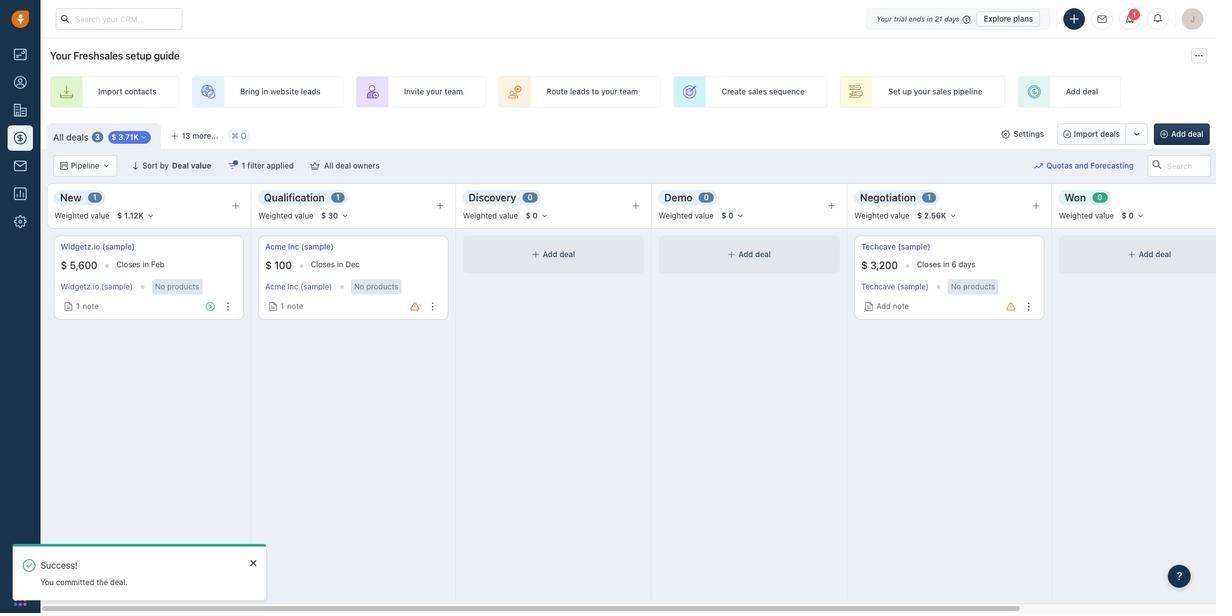 Task type: describe. For each thing, give the bounding box(es) containing it.
1 acme inc (sample) link from the top
[[266, 241, 334, 252]]

weighted value for negotiation
[[855, 211, 910, 221]]

container_wx8msf4aqz5i3rn1 image inside $ 3.71k button
[[140, 134, 148, 142]]

in for negotiation
[[944, 260, 950, 269]]

2 techcave (sample) from the top
[[862, 282, 929, 292]]

$ 3.71k
[[111, 133, 139, 142]]

all for deals
[[53, 132, 64, 142]]

set up your sales pipeline
[[889, 87, 983, 97]]

1 acme inc (sample) from the top
[[266, 242, 334, 252]]

3,200
[[871, 260, 899, 271]]

set
[[889, 87, 901, 97]]

0 vertical spatial days
[[945, 14, 960, 23]]

filter
[[248, 161, 265, 171]]

import contacts link
[[50, 76, 179, 108]]

all deals 3
[[53, 132, 100, 142]]

create
[[722, 87, 747, 97]]

settings button
[[996, 124, 1051, 145]]

$ 30 button
[[316, 209, 355, 223]]

value for negotiation
[[891, 211, 910, 221]]

weighted for won
[[1060, 211, 1094, 221]]

all deal owners button
[[302, 155, 388, 177]]

$ inside button
[[918, 211, 923, 221]]

sales inside 'link'
[[933, 87, 952, 97]]

in for new
[[143, 260, 149, 269]]

closes in dec
[[311, 260, 360, 269]]

by
[[160, 161, 169, 171]]

1 filter applied
[[242, 161, 294, 171]]

products for $ 100
[[367, 282, 399, 292]]

add deal button
[[1155, 124, 1211, 145]]

your for your freshsales setup guide
[[50, 50, 71, 61]]

freshsales
[[73, 50, 123, 61]]

import for import contacts
[[98, 87, 123, 97]]

no products for $ 3,200
[[952, 282, 996, 292]]

$ 30
[[321, 211, 338, 221]]

2 inc from the top
[[288, 282, 299, 292]]

2 widgetz.io (sample) link from the top
[[61, 282, 133, 292]]

your inside 'link'
[[915, 87, 931, 97]]

import deals
[[1075, 129, 1121, 139]]

⌘
[[232, 131, 239, 141]]

1 widgetz.io (sample) link from the top
[[61, 241, 135, 252]]

1 your from the left
[[427, 87, 443, 97]]

value for new
[[91, 211, 110, 221]]

closes for $ 3,200
[[918, 260, 942, 269]]

(sample) up add note
[[898, 282, 929, 292]]

$ 2.56k
[[918, 211, 947, 221]]

container_wx8msf4aqz5i3rn1 image inside the add note button
[[865, 302, 874, 311]]

forecasting
[[1091, 161, 1135, 171]]

committed
[[56, 578, 94, 587]]

you committed the deal.
[[41, 578, 128, 587]]

explore plans link
[[978, 11, 1041, 26]]

bring in website leads link
[[192, 76, 344, 108]]

5,600
[[70, 260, 97, 271]]

to
[[592, 87, 600, 97]]

$ 3.71k button
[[104, 130, 155, 145]]

products for $ 5,600
[[167, 282, 199, 292]]

2.56k
[[925, 211, 947, 221]]

no for $ 5,600
[[155, 282, 165, 292]]

ends
[[909, 14, 926, 23]]

phone image
[[14, 565, 27, 578]]

dec
[[346, 260, 360, 269]]

3.71k
[[118, 133, 139, 142]]

6
[[952, 260, 957, 269]]

13 more... button
[[164, 127, 225, 145]]

up
[[903, 87, 913, 97]]

1 note for $ 100
[[281, 302, 303, 311]]

invite
[[404, 87, 424, 97]]

guide
[[154, 50, 180, 61]]

1 acme from the top
[[266, 242, 286, 252]]

invite your team link
[[356, 76, 486, 108]]

(sample) down closes in feb on the top
[[101, 282, 133, 292]]

weighted value for discovery
[[463, 211, 518, 221]]

all deal owners
[[324, 161, 380, 171]]

$ 1.12k
[[117, 211, 144, 221]]

$ 0 button for demo
[[716, 209, 750, 223]]

all deals link
[[53, 131, 89, 144]]

1 techcave (sample) link from the top
[[862, 241, 931, 252]]

2 team from the left
[[620, 87, 638, 97]]

deals for all
[[66, 132, 89, 142]]

13 more...
[[182, 131, 219, 141]]

new
[[60, 192, 82, 203]]

2 techcave (sample) link from the top
[[862, 282, 929, 292]]

⌘ o
[[232, 131, 247, 141]]

settings
[[1014, 129, 1045, 139]]

products for $ 3,200
[[964, 282, 996, 292]]

container_wx8msf4aqz5i3rn1 image inside settings popup button
[[1002, 130, 1011, 139]]

3
[[95, 133, 100, 142]]

quotas and forecasting
[[1047, 161, 1135, 171]]

$ 5,600
[[61, 260, 97, 271]]

your trial ends in 21 days
[[877, 14, 960, 23]]

1 vertical spatial days
[[959, 260, 976, 269]]

no for $ 3,200
[[952, 282, 962, 292]]

1.12k
[[124, 211, 144, 221]]

more...
[[193, 131, 219, 141]]

1 note for $ 5,600
[[76, 302, 99, 311]]

deal inside button
[[1189, 129, 1204, 139]]

import deals button
[[1058, 124, 1127, 145]]

Search field
[[1149, 155, 1212, 177]]

100
[[274, 260, 292, 271]]

add deal inside button
[[1172, 129, 1204, 139]]

closes in 6 days
[[918, 260, 976, 269]]

weighted for negotiation
[[855, 211, 889, 221]]

sort
[[142, 161, 158, 171]]

create sales sequence link
[[674, 76, 828, 108]]

no for $ 100
[[354, 282, 365, 292]]

qualification
[[264, 192, 325, 203]]

weighted for demo
[[659, 211, 693, 221]]

$ 3.71k button
[[108, 131, 151, 144]]

sequence
[[770, 87, 805, 97]]

route leads to your team
[[547, 87, 638, 97]]

demo
[[665, 192, 693, 203]]

1 inside button
[[242, 161, 245, 171]]

13
[[182, 131, 191, 141]]

$ inside popup button
[[111, 133, 116, 142]]

container_wx8msf4aqz5i3rn1 image down '$ 5,600'
[[64, 302, 73, 311]]

value for won
[[1096, 211, 1115, 221]]

route leads to your team link
[[499, 76, 661, 108]]

container_wx8msf4aqz5i3rn1 image for pipeline
[[60, 162, 68, 170]]

o
[[241, 131, 247, 141]]

closes in feb
[[116, 260, 165, 269]]

1 sales from the left
[[749, 87, 768, 97]]

add deal link
[[1019, 76, 1122, 108]]

pipeline
[[71, 161, 99, 171]]

(sample) up closes in dec
[[301, 242, 334, 252]]

weighted for new
[[55, 211, 89, 221]]

website
[[270, 87, 299, 97]]

setup
[[125, 50, 152, 61]]

$ 100
[[266, 260, 292, 271]]

weighted value for demo
[[659, 211, 714, 221]]



Task type: vqa. For each thing, say whether or not it's contained in the screenshot.
Contact Information
no



Task type: locate. For each thing, give the bounding box(es) containing it.
import
[[98, 87, 123, 97], [1075, 129, 1099, 139]]

negotiation
[[861, 192, 917, 203]]

all for deal
[[324, 161, 334, 171]]

widgetz.io
[[61, 242, 100, 252], [61, 282, 99, 292]]

0 vertical spatial import
[[98, 87, 123, 97]]

1 $ 0 button from the left
[[520, 209, 555, 223]]

closes
[[116, 260, 141, 269], [311, 260, 335, 269], [918, 260, 942, 269]]

import for import deals
[[1075, 129, 1099, 139]]

route
[[547, 87, 568, 97]]

1 closes from the left
[[116, 260, 141, 269]]

in left 21
[[928, 14, 933, 23]]

2 1 note from the left
[[281, 302, 303, 311]]

closes left 6
[[918, 260, 942, 269]]

1 vertical spatial your
[[50, 50, 71, 61]]

no products for $ 5,600
[[155, 282, 199, 292]]

in left dec
[[337, 260, 344, 269]]

deal inside button
[[336, 161, 351, 171]]

1 horizontal spatial all
[[324, 161, 334, 171]]

you
[[41, 578, 54, 587]]

in for qualification
[[337, 260, 344, 269]]

your right to
[[602, 87, 618, 97]]

no products down dec
[[354, 282, 399, 292]]

1 horizontal spatial leads
[[570, 87, 590, 97]]

2 horizontal spatial no products
[[952, 282, 996, 292]]

1 horizontal spatial products
[[367, 282, 399, 292]]

container_wx8msf4aqz5i3rn1 image left pipeline
[[60, 162, 68, 170]]

and
[[1076, 161, 1089, 171]]

0 vertical spatial acme inc (sample)
[[266, 242, 334, 252]]

weighted down won
[[1060, 211, 1094, 221]]

weighted value down qualification
[[259, 211, 314, 221]]

note for $ 5,600
[[83, 302, 99, 311]]

quotas and forecasting link
[[1035, 155, 1147, 177]]

widgetz.io (sample) link down 5,600
[[61, 282, 133, 292]]

0 vertical spatial acme inc (sample) link
[[266, 241, 334, 252]]

2 $ 0 from the left
[[722, 211, 734, 221]]

set up your sales pipeline link
[[841, 76, 1006, 108]]

2 products from the left
[[367, 282, 399, 292]]

1 no from the left
[[155, 282, 165, 292]]

$
[[111, 133, 116, 142], [117, 211, 122, 221], [321, 211, 326, 221], [526, 211, 531, 221], [722, 211, 727, 221], [918, 211, 923, 221], [1122, 211, 1127, 221], [61, 260, 67, 271], [266, 260, 272, 271], [862, 260, 868, 271]]

$ 0 button for won
[[1117, 209, 1151, 223]]

techcave
[[862, 242, 897, 252], [862, 282, 896, 292]]

3 no products from the left
[[952, 282, 996, 292]]

deals for import
[[1101, 129, 1121, 139]]

1 horizontal spatial team
[[620, 87, 638, 97]]

$ 0 for demo
[[722, 211, 734, 221]]

1 horizontal spatial deals
[[1101, 129, 1121, 139]]

no products down feb
[[155, 282, 199, 292]]

closes for $ 5,600
[[116, 260, 141, 269]]

1
[[1133, 11, 1137, 18], [242, 161, 245, 171], [93, 193, 97, 202], [336, 193, 340, 202], [928, 193, 932, 202], [76, 302, 80, 311], [281, 302, 284, 311]]

2 horizontal spatial closes
[[918, 260, 942, 269]]

weighted for discovery
[[463, 211, 497, 221]]

sort by deal value
[[142, 161, 211, 171]]

0 horizontal spatial products
[[167, 282, 199, 292]]

1 widgetz.io from the top
[[61, 242, 100, 252]]

closes left feb
[[116, 260, 141, 269]]

your left trial
[[877, 14, 893, 23]]

sales left 'pipeline'
[[933, 87, 952, 97]]

1 vertical spatial widgetz.io (sample) link
[[61, 282, 133, 292]]

2 acme inc (sample) link from the top
[[266, 282, 332, 292]]

add
[[1067, 87, 1081, 97], [1172, 129, 1187, 139], [543, 250, 558, 260], [739, 250, 754, 260], [1140, 250, 1154, 260], [877, 302, 891, 311]]

2 your from the left
[[602, 87, 618, 97]]

0 horizontal spatial all
[[53, 132, 64, 142]]

container_wx8msf4aqz5i3rn1 image
[[1035, 162, 1044, 171], [60, 162, 68, 170], [64, 302, 73, 311]]

deal
[[172, 161, 189, 171]]

invite your team
[[404, 87, 463, 97]]

1 link
[[1120, 8, 1142, 30]]

weighted down negotiation
[[855, 211, 889, 221]]

team
[[445, 87, 463, 97], [620, 87, 638, 97]]

2 widgetz.io (sample) from the top
[[61, 282, 133, 292]]

widgetz.io down '$ 5,600'
[[61, 282, 99, 292]]

no products down 6
[[952, 282, 996, 292]]

2 horizontal spatial no
[[952, 282, 962, 292]]

container_wx8msf4aqz5i3rn1 image inside pipeline popup button
[[60, 162, 68, 170]]

0 horizontal spatial no products
[[155, 282, 199, 292]]

0 vertical spatial techcave (sample) link
[[862, 241, 931, 252]]

3 your from the left
[[915, 87, 931, 97]]

your for your trial ends in 21 days
[[877, 14, 893, 23]]

success!
[[41, 560, 78, 571]]

container_wx8msf4aqz5i3rn1 image inside pipeline popup button
[[102, 162, 110, 170]]

0 horizontal spatial closes
[[116, 260, 141, 269]]

leads left to
[[570, 87, 590, 97]]

3 closes from the left
[[918, 260, 942, 269]]

note inside button
[[894, 302, 910, 311]]

0 vertical spatial widgetz.io (sample)
[[61, 242, 135, 252]]

freshworks switcher image
[[14, 594, 27, 606]]

phone element
[[8, 559, 33, 584]]

acme inc (sample) up 100
[[266, 242, 334, 252]]

note
[[83, 302, 99, 311], [287, 302, 303, 311], [894, 302, 910, 311]]

acme down $ 100
[[266, 282, 286, 292]]

3 no from the left
[[952, 282, 962, 292]]

team right to
[[620, 87, 638, 97]]

1 vertical spatial techcave (sample)
[[862, 282, 929, 292]]

1 inc from the top
[[288, 242, 299, 252]]

2 note from the left
[[287, 302, 303, 311]]

1 horizontal spatial your
[[877, 14, 893, 23]]

deals inside button
[[1101, 129, 1121, 139]]

widgetz.io (sample) up 5,600
[[61, 242, 135, 252]]

inc up 100
[[288, 242, 299, 252]]

explore
[[984, 14, 1012, 23]]

add note button
[[862, 298, 913, 316]]

2 horizontal spatial $ 0
[[1122, 211, 1135, 221]]

the
[[96, 578, 108, 587]]

import left "contacts"
[[98, 87, 123, 97]]

container_wx8msf4aqz5i3rn1 image for quotas and forecasting
[[1035, 162, 1044, 171]]

note down 100
[[287, 302, 303, 311]]

your left freshsales
[[50, 50, 71, 61]]

1 weighted value from the left
[[55, 211, 110, 221]]

bring
[[240, 87, 260, 97]]

in right bring at the left of the page
[[262, 87, 268, 97]]

add note
[[877, 302, 910, 311]]

weighted down new
[[55, 211, 89, 221]]

0 horizontal spatial note
[[83, 302, 99, 311]]

1 horizontal spatial 1 note
[[281, 302, 303, 311]]

21
[[935, 14, 943, 23]]

sales
[[749, 87, 768, 97], [933, 87, 952, 97]]

1 note down 100
[[281, 302, 303, 311]]

feb
[[151, 260, 165, 269]]

techcave down $ 3,200
[[862, 282, 896, 292]]

1 leads from the left
[[301, 87, 321, 97]]

$ 2.56k button
[[912, 209, 963, 223]]

1 techcave (sample) from the top
[[862, 242, 931, 252]]

container_wx8msf4aqz5i3rn1 image left quotas
[[1035, 162, 1044, 171]]

container_wx8msf4aqz5i3rn1 image inside all deal owners button
[[310, 162, 319, 171]]

1 horizontal spatial no
[[354, 282, 365, 292]]

3 $ 0 button from the left
[[1117, 209, 1151, 223]]

acme inc (sample) link up 100
[[266, 241, 334, 252]]

trial
[[895, 14, 907, 23]]

4 weighted from the left
[[659, 211, 693, 221]]

(sample) down $ 2.56k
[[899, 242, 931, 252]]

0 horizontal spatial deals
[[66, 132, 89, 142]]

1 no products from the left
[[155, 282, 199, 292]]

1 horizontal spatial your
[[602, 87, 618, 97]]

team right invite
[[445, 87, 463, 97]]

0 horizontal spatial $ 0
[[526, 211, 538, 221]]

2 no products from the left
[[354, 282, 399, 292]]

your
[[427, 87, 443, 97], [602, 87, 618, 97], [915, 87, 931, 97]]

products
[[167, 282, 199, 292], [367, 282, 399, 292], [964, 282, 996, 292]]

value for demo
[[695, 211, 714, 221]]

bring in website leads
[[240, 87, 321, 97]]

1 team from the left
[[445, 87, 463, 97]]

0 horizontal spatial team
[[445, 87, 463, 97]]

days right 21
[[945, 14, 960, 23]]

2 weighted value from the left
[[259, 211, 314, 221]]

0 horizontal spatial your
[[427, 87, 443, 97]]

0 vertical spatial techcave (sample)
[[862, 242, 931, 252]]

pipeline button
[[53, 155, 117, 177]]

explore plans
[[984, 14, 1034, 23]]

close image
[[250, 560, 257, 567]]

pipeline
[[954, 87, 983, 97]]

1 horizontal spatial note
[[287, 302, 303, 311]]

all left owners
[[324, 161, 334, 171]]

1 note down 5,600
[[76, 302, 99, 311]]

widgetz.io up '$ 5,600'
[[61, 242, 100, 252]]

2 closes from the left
[[311, 260, 335, 269]]

value for discovery
[[500, 211, 518, 221]]

acme inc (sample)
[[266, 242, 334, 252], [266, 282, 332, 292]]

2 horizontal spatial products
[[964, 282, 996, 292]]

weighted value for qualification
[[259, 211, 314, 221]]

weighted value down "discovery"
[[463, 211, 518, 221]]

techcave (sample) link up 3,200
[[862, 241, 931, 252]]

1 vertical spatial acme inc (sample)
[[266, 282, 332, 292]]

no products for $ 100
[[354, 282, 399, 292]]

sales right the 'create'
[[749, 87, 768, 97]]

weighted value down demo
[[659, 211, 714, 221]]

1 horizontal spatial import
[[1075, 129, 1099, 139]]

weighted value for new
[[55, 211, 110, 221]]

note down 3,200
[[894, 302, 910, 311]]

3 $ 0 from the left
[[1122, 211, 1135, 221]]

0 vertical spatial widgetz.io
[[61, 242, 100, 252]]

days
[[945, 14, 960, 23], [959, 260, 976, 269]]

1 horizontal spatial $ 0
[[722, 211, 734, 221]]

$ 3,200
[[862, 260, 899, 271]]

all left 3
[[53, 132, 64, 142]]

$ 0 for won
[[1122, 211, 1135, 221]]

2 acme from the top
[[266, 282, 286, 292]]

leads right website on the top left of page
[[301, 87, 321, 97]]

your right the up
[[915, 87, 931, 97]]

1 techcave from the top
[[862, 242, 897, 252]]

0 horizontal spatial import
[[98, 87, 123, 97]]

$ 0 for discovery
[[526, 211, 538, 221]]

techcave (sample) up add note
[[862, 282, 929, 292]]

4 weighted value from the left
[[659, 211, 714, 221]]

2 techcave from the top
[[862, 282, 896, 292]]

acme inc (sample) down 100
[[266, 282, 332, 292]]

1 vertical spatial acme
[[266, 282, 286, 292]]

import up the quotas and forecasting
[[1075, 129, 1099, 139]]

no
[[155, 282, 165, 292], [354, 282, 365, 292], [952, 282, 962, 292]]

import contacts
[[98, 87, 157, 97]]

0 horizontal spatial your
[[50, 50, 71, 61]]

1 widgetz.io (sample) from the top
[[61, 242, 135, 252]]

weighted for qualification
[[259, 211, 293, 221]]

3 weighted value from the left
[[463, 211, 518, 221]]

techcave (sample) link up add note
[[862, 282, 929, 292]]

techcave (sample)
[[862, 242, 931, 252], [862, 282, 929, 292]]

weighted value down negotiation
[[855, 211, 910, 221]]

30
[[328, 211, 338, 221]]

0 vertical spatial techcave
[[862, 242, 897, 252]]

no down 6
[[952, 282, 962, 292]]

won
[[1065, 192, 1087, 203]]

discovery
[[469, 192, 517, 203]]

note down 5,600
[[83, 302, 99, 311]]

plans
[[1014, 14, 1034, 23]]

0 vertical spatial inc
[[288, 242, 299, 252]]

acme up $ 100
[[266, 242, 286, 252]]

weighted value down won
[[1060, 211, 1115, 221]]

in left 6
[[944, 260, 950, 269]]

0 horizontal spatial leads
[[301, 87, 321, 97]]

quotas
[[1047, 161, 1074, 171]]

0 vertical spatial acme
[[266, 242, 286, 252]]

0 horizontal spatial no
[[155, 282, 165, 292]]

weighted down qualification
[[259, 211, 293, 221]]

2 horizontal spatial $ 0 button
[[1117, 209, 1151, 223]]

$ 0
[[526, 211, 538, 221], [722, 211, 734, 221], [1122, 211, 1135, 221]]

deal.
[[110, 578, 128, 587]]

1 note
[[76, 302, 99, 311], [281, 302, 303, 311]]

container_wx8msf4aqz5i3rn1 image
[[1002, 130, 1011, 139], [140, 134, 148, 142], [228, 162, 237, 171], [310, 162, 319, 171], [102, 162, 110, 170], [532, 251, 540, 259], [728, 251, 736, 259], [1129, 251, 1137, 259], [269, 302, 278, 311], [865, 302, 874, 311]]

deals up the forecasting
[[1101, 129, 1121, 139]]

2 acme inc (sample) from the top
[[266, 282, 332, 292]]

techcave (sample) up 3,200
[[862, 242, 931, 252]]

1 vertical spatial acme inc (sample) link
[[266, 282, 332, 292]]

in left feb
[[143, 260, 149, 269]]

(sample)
[[102, 242, 135, 252], [301, 242, 334, 252], [899, 242, 931, 252], [101, 282, 133, 292], [301, 282, 332, 292], [898, 282, 929, 292]]

value for qualification
[[295, 211, 314, 221]]

0
[[528, 193, 533, 202], [704, 193, 709, 202], [1098, 193, 1103, 202], [533, 211, 538, 221], [729, 211, 734, 221], [1129, 211, 1135, 221]]

weighted
[[55, 211, 89, 221], [259, 211, 293, 221], [463, 211, 497, 221], [659, 211, 693, 221], [855, 211, 889, 221], [1060, 211, 1094, 221]]

acme inc (sample) link down 100
[[266, 282, 332, 292]]

2 horizontal spatial your
[[915, 87, 931, 97]]

1 1 note from the left
[[76, 302, 99, 311]]

1 products from the left
[[167, 282, 199, 292]]

1 $ 0 from the left
[[526, 211, 538, 221]]

0 horizontal spatial 1 note
[[76, 302, 99, 311]]

0 horizontal spatial $ 0 button
[[520, 209, 555, 223]]

2 widgetz.io from the top
[[61, 282, 99, 292]]

container_wx8msf4aqz5i3rn1 image inside 1 filter applied button
[[228, 162, 237, 171]]

weighted down demo
[[659, 211, 693, 221]]

(sample) up closes in feb on the top
[[102, 242, 135, 252]]

leads
[[301, 87, 321, 97], [570, 87, 590, 97]]

1 filter applied button
[[220, 155, 302, 177]]

1 vertical spatial import
[[1075, 129, 1099, 139]]

(sample) down closes in dec
[[301, 282, 332, 292]]

inc
[[288, 242, 299, 252], [288, 282, 299, 292]]

widgetz.io (sample) link
[[61, 241, 135, 252], [61, 282, 133, 292]]

import deals group
[[1058, 124, 1149, 145]]

1 vertical spatial techcave (sample) link
[[862, 282, 929, 292]]

6 weighted value from the left
[[1060, 211, 1115, 221]]

weighted value down new
[[55, 211, 110, 221]]

2 leads from the left
[[570, 87, 590, 97]]

closes left dec
[[311, 260, 335, 269]]

2 $ 0 button from the left
[[716, 209, 750, 223]]

1 vertical spatial inc
[[288, 282, 299, 292]]

1 weighted from the left
[[55, 211, 89, 221]]

techcave (sample) link
[[862, 241, 931, 252], [862, 282, 929, 292]]

all inside button
[[324, 161, 334, 171]]

6 weighted from the left
[[1060, 211, 1094, 221]]

your freshsales setup guide
[[50, 50, 180, 61]]

your right invite
[[427, 87, 443, 97]]

widgetz.io (sample) link up 5,600
[[61, 241, 135, 252]]

weighted value for won
[[1060, 211, 1115, 221]]

0 vertical spatial all
[[53, 132, 64, 142]]

2 horizontal spatial note
[[894, 302, 910, 311]]

5 weighted value from the left
[[855, 211, 910, 221]]

no down feb
[[155, 282, 165, 292]]

3 products from the left
[[964, 282, 996, 292]]

note for $ 100
[[287, 302, 303, 311]]

value
[[191, 161, 211, 171], [91, 211, 110, 221], [295, 211, 314, 221], [500, 211, 518, 221], [695, 211, 714, 221], [891, 211, 910, 221], [1096, 211, 1115, 221]]

deals left 3
[[66, 132, 89, 142]]

in
[[928, 14, 933, 23], [262, 87, 268, 97], [143, 260, 149, 269], [337, 260, 344, 269], [944, 260, 950, 269]]

import inside button
[[1075, 129, 1099, 139]]

days right 6
[[959, 260, 976, 269]]

1 horizontal spatial $ 0 button
[[716, 209, 750, 223]]

weighted down "discovery"
[[463, 211, 497, 221]]

acme
[[266, 242, 286, 252], [266, 282, 286, 292]]

3 note from the left
[[894, 302, 910, 311]]

1 note from the left
[[83, 302, 99, 311]]

inc down 100
[[288, 282, 299, 292]]

0 vertical spatial widgetz.io (sample) link
[[61, 241, 135, 252]]

2 weighted from the left
[[259, 211, 293, 221]]

applied
[[267, 161, 294, 171]]

$ 1.12k button
[[111, 209, 160, 223]]

no down dec
[[354, 282, 365, 292]]

5 weighted from the left
[[855, 211, 889, 221]]

3 weighted from the left
[[463, 211, 497, 221]]

1 horizontal spatial closes
[[311, 260, 335, 269]]

closes for $ 100
[[311, 260, 335, 269]]

container_wx8msf4aqz5i3rn1 image inside quotas and forecasting link
[[1035, 162, 1044, 171]]

create sales sequence
[[722, 87, 805, 97]]

weighted value
[[55, 211, 110, 221], [259, 211, 314, 221], [463, 211, 518, 221], [659, 211, 714, 221], [855, 211, 910, 221], [1060, 211, 1115, 221]]

widgetz.io (sample) down 5,600
[[61, 282, 133, 292]]

owners
[[353, 161, 380, 171]]

1 vertical spatial all
[[324, 161, 334, 171]]

1 vertical spatial widgetz.io (sample)
[[61, 282, 133, 292]]

1 vertical spatial widgetz.io
[[61, 282, 99, 292]]

0 horizontal spatial sales
[[749, 87, 768, 97]]

1 horizontal spatial sales
[[933, 87, 952, 97]]

techcave up $ 3,200
[[862, 242, 897, 252]]

2 no from the left
[[354, 282, 365, 292]]

contacts
[[125, 87, 157, 97]]

$ 0 button for discovery
[[520, 209, 555, 223]]

1 vertical spatial techcave
[[862, 282, 896, 292]]

Search your CRM... text field
[[56, 8, 183, 30]]

1 horizontal spatial no products
[[354, 282, 399, 292]]

0 vertical spatial your
[[877, 14, 893, 23]]

deals
[[1101, 129, 1121, 139], [66, 132, 89, 142]]

2 sales from the left
[[933, 87, 952, 97]]



